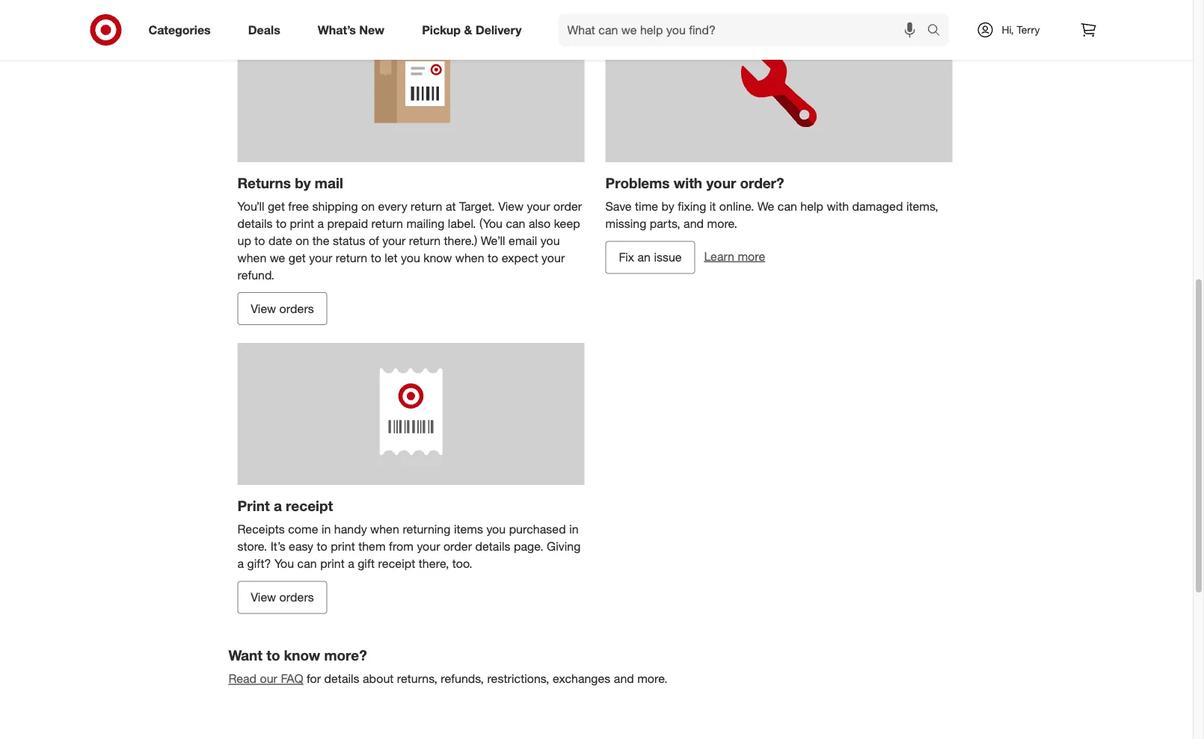 Task type: locate. For each thing, give the bounding box(es) containing it.
items,
[[906, 200, 938, 214]]

giving
[[547, 540, 581, 554]]

1 vertical spatial know
[[284, 648, 320, 665]]

view orders link down 'refund.'
[[237, 293, 327, 326]]

0 horizontal spatial with
[[674, 175, 702, 192]]

when
[[237, 251, 267, 265], [455, 251, 484, 265], [370, 523, 399, 537]]

gift?
[[247, 557, 271, 571]]

with right help
[[827, 200, 849, 214]]

0 vertical spatial more.
[[707, 217, 737, 231]]

more. inside save time by fixing it online. we can help with damaged items, missing parts, and more.
[[707, 217, 737, 231]]

pickup & delivery
[[422, 22, 522, 37]]

receipt
[[286, 498, 333, 515], [378, 557, 415, 571]]

0 vertical spatial and
[[684, 217, 704, 231]]

view down 'refund.'
[[251, 302, 276, 317]]

by up parts, on the right top of page
[[662, 200, 674, 214]]

print for receipt
[[331, 540, 355, 554]]

can inside receipts come in handy when returning items you purchased in store. it's easy to print them from your order details page. giving a gift? you can print a gift receipt there, too.
[[297, 557, 317, 571]]

to
[[276, 217, 287, 231], [255, 234, 265, 248], [371, 251, 381, 265], [488, 251, 498, 265], [317, 540, 327, 554], [267, 648, 280, 665]]

in
[[322, 523, 331, 537], [569, 523, 579, 537]]

0 horizontal spatial receipt
[[286, 498, 333, 515]]

by
[[295, 175, 311, 192], [662, 200, 674, 214]]

view orders down 'refund.'
[[251, 302, 314, 317]]

1 horizontal spatial can
[[506, 217, 525, 231]]

receipt up "come"
[[286, 498, 333, 515]]

and down fixing
[[684, 217, 704, 231]]

2 vertical spatial details
[[324, 672, 359, 687]]

handy
[[334, 523, 367, 537]]

1 horizontal spatial by
[[662, 200, 674, 214]]

2 view orders from the top
[[251, 591, 314, 605]]

orders down you
[[279, 591, 314, 605]]

1 horizontal spatial order
[[553, 200, 582, 214]]

details down more?
[[324, 672, 359, 687]]

get left free
[[268, 200, 285, 214]]

deals
[[248, 22, 280, 37]]

to right easy
[[317, 540, 327, 554]]

there,
[[419, 557, 449, 571]]

view orders down you
[[251, 591, 314, 605]]

with up fixing
[[674, 175, 702, 192]]

to up our
[[267, 648, 280, 665]]

we
[[270, 251, 285, 265]]

you down also
[[541, 234, 560, 248]]

know
[[424, 251, 452, 265], [284, 648, 320, 665]]

0 vertical spatial know
[[424, 251, 452, 265]]

1 view orders link from the top
[[237, 293, 327, 326]]

details inside the you'll get free shipping on every return at target. view your order details to print a prepaid return mailing label. (you can also keep up to date on the status of your return there.) we'll email you when we get your return to let you know when to expect your refund.
[[237, 217, 273, 231]]

details down items at the left of page
[[475, 540, 510, 554]]

0 horizontal spatial details
[[237, 217, 273, 231]]

2 horizontal spatial when
[[455, 251, 484, 265]]

and right exchanges
[[614, 672, 634, 687]]

view up "(you" on the left of page
[[498, 200, 524, 214]]

you inside receipts come in handy when returning items you purchased in store. it's easy to print them from your order details page. giving a gift? you can print a gift receipt there, too.
[[486, 523, 506, 537]]

1 vertical spatial and
[[614, 672, 634, 687]]

when up the them
[[370, 523, 399, 537]]

0 vertical spatial order
[[553, 200, 582, 214]]

more. down "it"
[[707, 217, 737, 231]]

details down you'll
[[237, 217, 273, 231]]

print down free
[[290, 217, 314, 231]]

What can we help you find? suggestions appear below search field
[[558, 13, 931, 46]]

1 in from the left
[[322, 523, 331, 537]]

problems with your order?
[[605, 175, 784, 192]]

0 vertical spatial view orders
[[251, 302, 314, 317]]

0 horizontal spatial by
[[295, 175, 311, 192]]

your up also
[[527, 200, 550, 214]]

1 vertical spatial orders
[[279, 591, 314, 605]]

0 vertical spatial view
[[498, 200, 524, 214]]

come
[[288, 523, 318, 537]]

when down there.) at the left of page
[[455, 251, 484, 265]]

1 horizontal spatial know
[[424, 251, 452, 265]]

0 horizontal spatial order
[[443, 540, 472, 554]]

1 vertical spatial you
[[401, 251, 420, 265]]

1 vertical spatial by
[[662, 200, 674, 214]]

1 vertical spatial order
[[443, 540, 472, 554]]

orders
[[279, 302, 314, 317], [279, 591, 314, 605]]

delivery
[[476, 22, 522, 37]]

2 horizontal spatial details
[[475, 540, 510, 554]]

you right let
[[401, 251, 420, 265]]

2 orders from the top
[[279, 591, 314, 605]]

return up mailing
[[411, 200, 442, 214]]

know up faq
[[284, 648, 320, 665]]

0 vertical spatial get
[[268, 200, 285, 214]]

2 vertical spatial view
[[251, 591, 276, 605]]

want
[[228, 648, 263, 665]]

view orders link down you
[[237, 582, 327, 615]]

print
[[290, 217, 314, 231], [331, 540, 355, 554], [320, 557, 345, 571]]

print inside the you'll get free shipping on every return at target. view your order details to print a prepaid return mailing label. (you can also keep up to date on the status of your return there.) we'll email you when we get your return to let you know when to expect your refund.
[[290, 217, 314, 231]]

1 horizontal spatial and
[[684, 217, 704, 231]]

more?
[[324, 648, 367, 665]]

0 vertical spatial orders
[[279, 302, 314, 317]]

expect
[[502, 251, 538, 265]]

status
[[333, 234, 365, 248]]

when up 'refund.'
[[237, 251, 267, 265]]

order up keep
[[553, 200, 582, 214]]

view orders
[[251, 302, 314, 317], [251, 591, 314, 605]]

new
[[359, 22, 385, 37]]

1 vertical spatial details
[[475, 540, 510, 554]]

1 orders from the top
[[279, 302, 314, 317]]

2 view orders link from the top
[[237, 582, 327, 615]]

every
[[378, 200, 407, 214]]

2 in from the left
[[569, 523, 579, 537]]

in up giving
[[569, 523, 579, 537]]

of
[[369, 234, 379, 248]]

more
[[738, 250, 765, 264]]

2 vertical spatial can
[[297, 557, 317, 571]]

1 vertical spatial with
[[827, 200, 849, 214]]

1 horizontal spatial get
[[289, 251, 306, 265]]

0 horizontal spatial in
[[322, 523, 331, 537]]

1 view orders from the top
[[251, 302, 314, 317]]

view down gift?
[[251, 591, 276, 605]]

on
[[361, 200, 375, 214], [296, 234, 309, 248]]

2 horizontal spatial you
[[541, 234, 560, 248]]

a up the
[[318, 217, 324, 231]]

more. right exchanges
[[637, 672, 668, 687]]

0 horizontal spatial get
[[268, 200, 285, 214]]

0 horizontal spatial and
[[614, 672, 634, 687]]

view
[[498, 200, 524, 214], [251, 302, 276, 317], [251, 591, 276, 605]]

print left the gift
[[320, 557, 345, 571]]

by up free
[[295, 175, 311, 192]]

on left every
[[361, 200, 375, 214]]

when inside receipts come in handy when returning items you purchased in store. it's easy to print them from your order details page. giving a gift? you can print a gift receipt there, too.
[[370, 523, 399, 537]]

it's
[[271, 540, 285, 554]]

can down easy
[[297, 557, 317, 571]]

get right we
[[289, 251, 306, 265]]

your
[[706, 175, 736, 192], [527, 200, 550, 214], [382, 234, 406, 248], [309, 251, 332, 265], [542, 251, 565, 265], [417, 540, 440, 554]]

return
[[411, 200, 442, 214], [371, 217, 403, 231], [409, 234, 441, 248], [336, 251, 367, 265]]

free
[[288, 200, 309, 214]]

0 horizontal spatial can
[[297, 557, 317, 571]]

(you
[[479, 217, 503, 231]]

return down every
[[371, 217, 403, 231]]

your up "it"
[[706, 175, 736, 192]]

0 vertical spatial print
[[290, 217, 314, 231]]

prepaid
[[327, 217, 368, 231]]

easy
[[289, 540, 313, 554]]

with inside save time by fixing it online. we can help with damaged items, missing parts, and more.
[[827, 200, 849, 214]]

1 vertical spatial view
[[251, 302, 276, 317]]

0 vertical spatial with
[[674, 175, 702, 192]]

1 vertical spatial on
[[296, 234, 309, 248]]

your down the
[[309, 251, 332, 265]]

returns
[[237, 175, 291, 192]]

your down the "returning"
[[417, 540, 440, 554]]

at
[[446, 200, 456, 214]]

pickup
[[422, 22, 461, 37]]

learn
[[704, 250, 734, 264]]

0 vertical spatial you
[[541, 234, 560, 248]]

to down we'll
[[488, 251, 498, 265]]

can right we
[[778, 200, 797, 214]]

on left the
[[296, 234, 309, 248]]

1 horizontal spatial in
[[569, 523, 579, 537]]

damaged
[[852, 200, 903, 214]]

1 horizontal spatial receipt
[[378, 557, 415, 571]]

more.
[[707, 217, 737, 231], [637, 672, 668, 687]]

view inside the you'll get free shipping on every return at target. view your order details to print a prepaid return mailing label. (you can also keep up to date on the status of your return there.) we'll email you when we get your return to let you know when to expect your refund.
[[498, 200, 524, 214]]

terry
[[1017, 23, 1040, 36]]

0 horizontal spatial on
[[296, 234, 309, 248]]

up
[[237, 234, 251, 248]]

0 vertical spatial details
[[237, 217, 273, 231]]

2 horizontal spatial can
[[778, 200, 797, 214]]

you
[[541, 234, 560, 248], [401, 251, 420, 265], [486, 523, 506, 537]]

can
[[778, 200, 797, 214], [506, 217, 525, 231], [297, 557, 317, 571]]

1 horizontal spatial with
[[827, 200, 849, 214]]

a left the gift
[[348, 557, 354, 571]]

1 horizontal spatial you
[[486, 523, 506, 537]]

your inside receipts come in handy when returning items you purchased in store. it's easy to print them from your order details page. giving a gift? you can print a gift receipt there, too.
[[417, 540, 440, 554]]

date
[[268, 234, 292, 248]]

1 vertical spatial can
[[506, 217, 525, 231]]

view orders for by
[[251, 302, 314, 317]]

print down handy at left bottom
[[331, 540, 355, 554]]

we
[[758, 200, 774, 214]]

exchanges
[[553, 672, 611, 687]]

can inside the you'll get free shipping on every return at target. view your order details to print a prepaid return mailing label. (you can also keep up to date on the status of your return there.) we'll email you when we get your return to let you know when to expect your refund.
[[506, 217, 525, 231]]

orders for by
[[279, 302, 314, 317]]

learn more button
[[704, 249, 765, 266]]

in right "come"
[[322, 523, 331, 537]]

you right items at the left of page
[[486, 523, 506, 537]]

0 vertical spatial can
[[778, 200, 797, 214]]

0 horizontal spatial you
[[401, 251, 420, 265]]

receipt down from on the bottom of page
[[378, 557, 415, 571]]

order?
[[740, 175, 784, 192]]

1 vertical spatial print
[[331, 540, 355, 554]]

1 vertical spatial view orders
[[251, 591, 314, 605]]

order inside the you'll get free shipping on every return at target. view your order details to print a prepaid return mailing label. (you can also keep up to date on the status of your return there.) we'll email you when we get your return to let you know when to expect your refund.
[[553, 200, 582, 214]]

2 vertical spatial you
[[486, 523, 506, 537]]

can up email
[[506, 217, 525, 231]]

mail
[[315, 175, 343, 192]]

shipping
[[312, 200, 358, 214]]

0 vertical spatial on
[[361, 200, 375, 214]]

0 horizontal spatial know
[[284, 648, 320, 665]]

to inside receipts come in handy when returning items you purchased in store. it's easy to print them from your order details page. giving a gift? you can print a gift receipt there, too.
[[317, 540, 327, 554]]

returns by mail
[[237, 175, 343, 192]]

1 vertical spatial get
[[289, 251, 306, 265]]

learn more
[[704, 250, 765, 264]]

purchased
[[509, 523, 566, 537]]

1 vertical spatial view orders link
[[237, 582, 327, 615]]

view orders link for a
[[237, 582, 327, 615]]

get
[[268, 200, 285, 214], [289, 251, 306, 265]]

to up date
[[276, 217, 287, 231]]

orders down we
[[279, 302, 314, 317]]

1 horizontal spatial when
[[370, 523, 399, 537]]

order up too.
[[443, 540, 472, 554]]

know inside the you'll get free shipping on every return at target. view your order details to print a prepaid return mailing label. (you can also keep up to date on the status of your return there.) we'll email you when we get your return to let you know when to expect your refund.
[[424, 251, 452, 265]]

know down there.) at the left of page
[[424, 251, 452, 265]]

categories link
[[136, 13, 229, 46]]

0 vertical spatial view orders link
[[237, 293, 327, 326]]

0 horizontal spatial more.
[[637, 672, 668, 687]]

1 vertical spatial receipt
[[378, 557, 415, 571]]

1 horizontal spatial more.
[[707, 217, 737, 231]]



Task type: describe. For each thing, give the bounding box(es) containing it.
can inside save time by fixing it online. we can help with damaged items, missing parts, and more.
[[778, 200, 797, 214]]

to left let
[[371, 251, 381, 265]]

the
[[312, 234, 329, 248]]

a right print on the left
[[274, 498, 282, 515]]

keep
[[554, 217, 580, 231]]

read our faq link
[[228, 672, 303, 687]]

search button
[[920, 13, 956, 49]]

1 horizontal spatial details
[[324, 672, 359, 687]]

print
[[237, 498, 270, 515]]

want to know more?
[[228, 648, 367, 665]]

missing
[[605, 217, 646, 231]]

1 horizontal spatial on
[[361, 200, 375, 214]]

what's new link
[[305, 13, 403, 46]]

your right expect
[[542, 251, 565, 265]]

them
[[358, 540, 386, 554]]

and inside save time by fixing it online. we can help with damaged items, missing parts, and more.
[[684, 217, 704, 231]]

view orders link for by
[[237, 293, 327, 326]]

items
[[454, 523, 483, 537]]

page.
[[514, 540, 544, 554]]

help
[[801, 200, 824, 214]]

fix an issue
[[619, 251, 682, 265]]

print a receipt
[[237, 498, 333, 515]]

1 vertical spatial more.
[[637, 672, 668, 687]]

print for mail
[[290, 217, 314, 231]]

you'll get free shipping on every return at target. view your order details to print a prepaid return mailing label. (you can also keep up to date on the status of your return there.) we'll email you when we get your return to let you know when to expect your refund.
[[237, 200, 582, 283]]

receipts come in handy when returning items you purchased in store. it's easy to print them from your order details page. giving a gift? you can print a gift receipt there, too.
[[237, 523, 581, 571]]

return down status at left
[[336, 251, 367, 265]]

an
[[638, 251, 651, 265]]

issue
[[654, 251, 682, 265]]

a left gift?
[[237, 557, 244, 571]]

also
[[529, 217, 551, 231]]

label.
[[448, 217, 476, 231]]

read our faq for details about returns, refunds, restrictions, exchanges and more.
[[228, 672, 668, 687]]

return down mailing
[[409, 234, 441, 248]]

for
[[307, 672, 321, 687]]

0 vertical spatial receipt
[[286, 498, 333, 515]]

email
[[509, 234, 537, 248]]

orders for a
[[279, 591, 314, 605]]

your up let
[[382, 234, 406, 248]]

0 horizontal spatial when
[[237, 251, 267, 265]]

2 vertical spatial print
[[320, 557, 345, 571]]

time
[[635, 200, 658, 214]]

returns,
[[397, 672, 437, 687]]

our
[[260, 672, 277, 687]]

view for receipt
[[251, 591, 276, 605]]

fix an issue link
[[605, 242, 695, 275]]

problems
[[605, 175, 670, 192]]

refunds,
[[441, 672, 484, 687]]

what's
[[318, 22, 356, 37]]

pickup & delivery link
[[409, 13, 540, 46]]

you
[[274, 557, 294, 571]]

restrictions,
[[487, 672, 549, 687]]

save
[[605, 200, 632, 214]]

to right up
[[255, 234, 265, 248]]

view for mail
[[251, 302, 276, 317]]

view orders for a
[[251, 591, 314, 605]]

parts,
[[650, 217, 680, 231]]

it
[[710, 200, 716, 214]]

from
[[389, 540, 414, 554]]

0 vertical spatial by
[[295, 175, 311, 192]]

hi, terry
[[1002, 23, 1040, 36]]

receipts
[[237, 523, 285, 537]]

&
[[464, 22, 472, 37]]

online.
[[719, 200, 754, 214]]

deals link
[[235, 13, 299, 46]]

you'll
[[237, 200, 264, 214]]

save time by fixing it online. we can help with damaged items, missing parts, and more.
[[605, 200, 938, 231]]

hi,
[[1002, 23, 1014, 36]]

order inside receipts come in handy when returning items you purchased in store. it's easy to print them from your order details page. giving a gift? you can print a gift receipt there, too.
[[443, 540, 472, 554]]

receipt inside receipts come in handy when returning items you purchased in store. it's easy to print them from your order details page. giving a gift? you can print a gift receipt there, too.
[[378, 557, 415, 571]]

search
[[920, 24, 956, 39]]

a inside the you'll get free shipping on every return at target. view your order details to print a prepaid return mailing label. (you can also keep up to date on the status of your return there.) we'll email you when we get your return to let you know when to expect your refund.
[[318, 217, 324, 231]]

gift
[[358, 557, 375, 571]]

we'll
[[481, 234, 505, 248]]

fix
[[619, 251, 634, 265]]

by inside save time by fixing it online. we can help with damaged items, missing parts, and more.
[[662, 200, 674, 214]]

read
[[228, 672, 257, 687]]

details inside receipts come in handy when returning items you purchased in store. it's easy to print them from your order details page. giving a gift? you can print a gift receipt there, too.
[[475, 540, 510, 554]]

let
[[385, 251, 398, 265]]

there.)
[[444, 234, 477, 248]]

returning
[[403, 523, 451, 537]]

what's new
[[318, 22, 385, 37]]

fixing
[[678, 200, 706, 214]]

about
[[363, 672, 394, 687]]

faq
[[281, 672, 303, 687]]

too.
[[452, 557, 472, 571]]

mailing
[[406, 217, 445, 231]]

store.
[[237, 540, 267, 554]]

refund.
[[237, 268, 274, 283]]

target.
[[459, 200, 495, 214]]

categories
[[148, 22, 211, 37]]



Task type: vqa. For each thing, say whether or not it's contained in the screenshot.
20%
no



